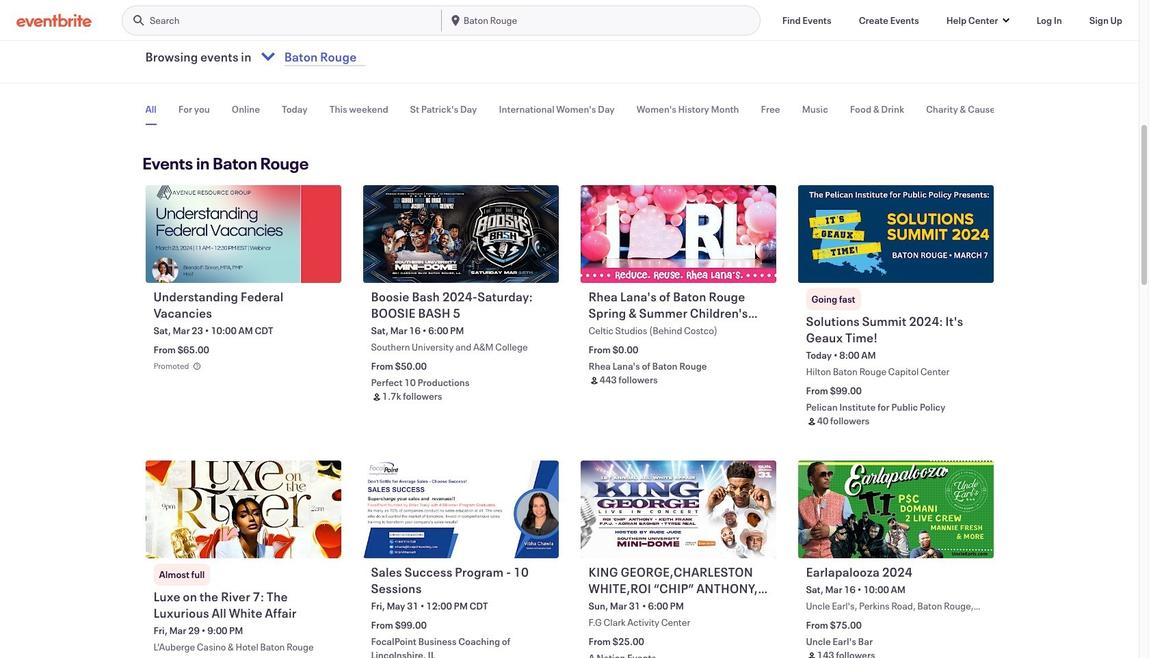 Task type: vqa. For each thing, say whether or not it's contained in the screenshot.
Find Events element
yes



Task type: locate. For each thing, give the bounding box(es) containing it.
eventbrite image
[[16, 13, 92, 27]]

boosie bash 2024-saturday:  boosie bash 5 primary image image
[[363, 185, 558, 283]]

luxe on the river 7: the luxurious all white affair primary image image
[[145, 461, 341, 559]]

create events element
[[859, 13, 919, 27]]

find events element
[[782, 13, 831, 27]]

log in element
[[1037, 13, 1062, 27]]

None text field
[[280, 40, 455, 73]]



Task type: describe. For each thing, give the bounding box(es) containing it.
solutions summit 2024: it's geaux time! primary image image
[[798, 185, 993, 283]]

rhea lana's of baton rouge spring & summer children's consignment sale primary image image
[[580, 185, 776, 283]]

understanding federal vacancies primary image image
[[145, 185, 341, 283]]

king george,charleston white,roi "chip" anthony, keith frank,& rude jude primary image image
[[580, 461, 776, 559]]

sign up element
[[1089, 13, 1122, 27]]

sales success program - 10 sessions primary image image
[[363, 461, 558, 559]]

earlapalooza 2024 primary image image
[[798, 461, 993, 559]]



